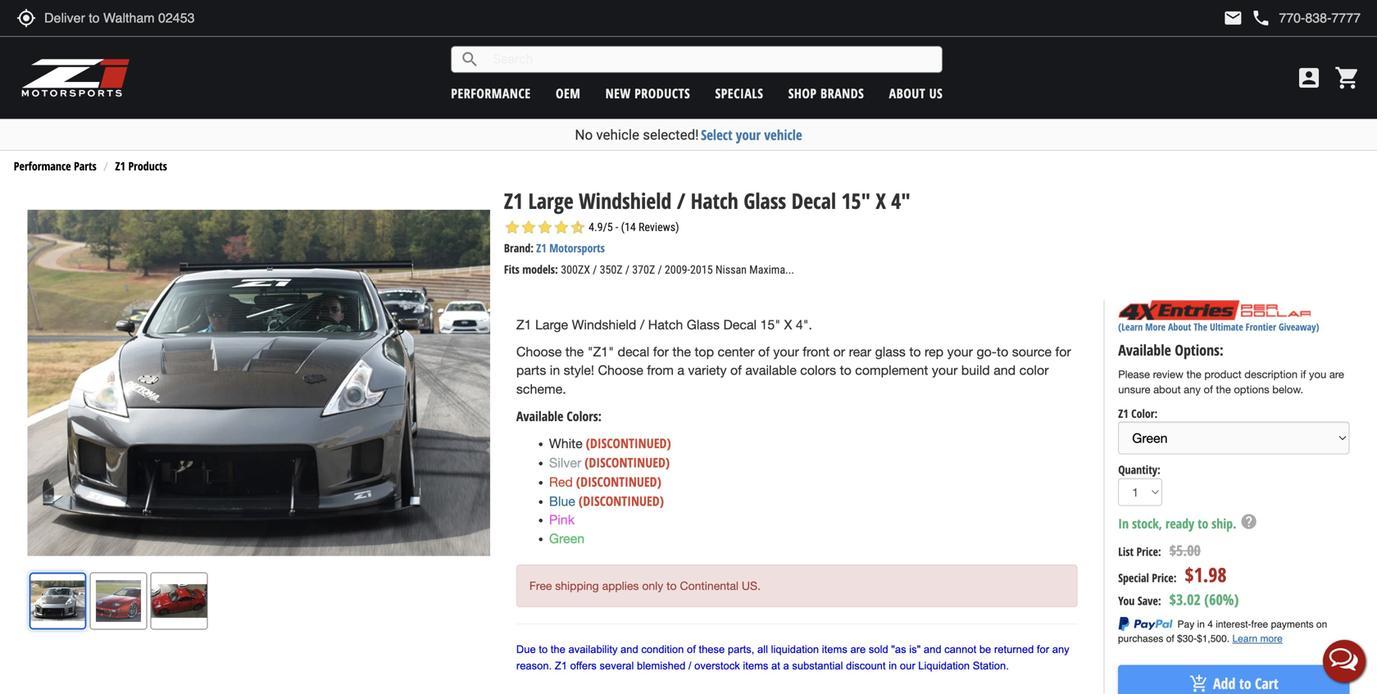 Task type: describe. For each thing, give the bounding box(es) containing it.
of down center
[[730, 363, 742, 378]]

silver
[[549, 455, 581, 471]]

due
[[516, 643, 536, 656]]

in
[[1118, 515, 1129, 532]]

new products link
[[606, 84, 690, 102]]

3 star from the left
[[537, 219, 553, 236]]

complement
[[855, 363, 928, 378]]

(learn
[[1118, 320, 1143, 334]]

windshield for 4"
[[579, 186, 672, 215]]

0 horizontal spatial and
[[621, 643, 638, 656]]

glass for 4".
[[687, 317, 720, 332]]

in stock, ready to ship. help
[[1118, 513, 1258, 532]]

performance link
[[451, 84, 531, 102]]

z1 for z1 large windshield / hatch glass decal 15" x 4" star star star star star_half 4.9/5 - (14 reviews) brand: z1 motorsports fits models: 300zx / 350z / 370z / 2009-2015 nissan maxima...
[[504, 186, 523, 215]]

to down or
[[840, 363, 852, 378]]

are inside due to the availability and condition of these parts, all liquidation items are sold "as is" and cannot be returned for any reason. z1 offers several blemished / overstock items at a substantial discount in our liquidation station.
[[850, 643, 866, 656]]

giveaway)
[[1279, 320, 1319, 334]]

price: for $5.00
[[1137, 544, 1161, 559]]

(discontinued) right silver
[[585, 454, 670, 471]]

star_half
[[570, 219, 586, 236]]

the inside due to the availability and condition of these parts, all liquidation items are sold "as is" and cannot be returned for any reason. z1 offers several blemished / overstock items at a substantial discount in our liquidation station.
[[551, 643, 566, 656]]

special
[[1118, 570, 1149, 586]]

you
[[1309, 368, 1327, 381]]

and inside choose the "z1" decal for the top center of your front or rear glass to rep your go-to source for parts in style! choose from a variety of available colors to complement your build and color scheme.
[[994, 363, 1016, 378]]

1 vertical spatial items
[[743, 660, 768, 672]]

large for 4"
[[528, 186, 574, 215]]

rear
[[849, 344, 872, 359]]

cannot
[[945, 643, 977, 656]]

due to the availability and condition of these parts, all liquidation items are sold "as is" and cannot be returned for any reason. z1 offers several blemished / overstock items at a substantial discount in our liquidation station.
[[516, 643, 1070, 672]]

availability
[[568, 643, 618, 656]]

any inside due to the availability and condition of these parts, all liquidation items are sold "as is" and cannot be returned for any reason. z1 offers several blemished / overstock items at a substantial discount in our liquidation station.
[[1052, 643, 1070, 656]]

for for any
[[1037, 643, 1049, 656]]

account_box
[[1296, 65, 1322, 91]]

color:
[[1131, 406, 1158, 421]]

all
[[757, 643, 768, 656]]

overstock
[[694, 660, 740, 672]]

shopping_cart link
[[1330, 65, 1361, 91]]

/ up decal
[[640, 317, 644, 332]]

colors
[[800, 363, 836, 378]]

available
[[745, 363, 797, 378]]

about inside (learn more about the ultimate frontier giveaway) available options: please review the product description if you are unsure about any of the options below.
[[1168, 320, 1191, 334]]

phone link
[[1251, 8, 1361, 28]]

several
[[600, 660, 634, 672]]

/ right 370z
[[658, 263, 662, 277]]

more
[[1145, 320, 1166, 334]]

glass for 4"
[[744, 186, 786, 215]]

(60%)
[[1204, 590, 1239, 610]]

4.9/5 -
[[589, 220, 618, 234]]

list price: $5.00
[[1118, 541, 1201, 561]]

(discontinued) right blue
[[579, 492, 664, 510]]

for for parts
[[1055, 344, 1071, 359]]

performance parts
[[14, 158, 97, 174]]

my_location
[[16, 8, 36, 28]]

your up build
[[947, 344, 973, 359]]

only
[[642, 579, 663, 593]]

these
[[699, 643, 725, 656]]

to left rep
[[909, 344, 921, 359]]

Search search field
[[480, 47, 942, 72]]

options
[[1234, 383, 1270, 396]]

free
[[529, 579, 552, 593]]

/ left 350z
[[593, 263, 597, 277]]

condition
[[641, 643, 684, 656]]

build
[[961, 363, 990, 378]]

ready
[[1166, 515, 1195, 532]]

your up available
[[773, 344, 799, 359]]

specials
[[715, 84, 764, 102]]

of inside due to the availability and condition of these parts, all liquidation items are sold "as is" and cannot be returned for any reason. z1 offers several blemished / overstock items at a substantial discount in our liquidation station.
[[687, 643, 696, 656]]

large for 4".
[[535, 317, 568, 332]]

fits
[[504, 261, 520, 277]]

offers
[[570, 660, 597, 672]]

decal
[[618, 344, 649, 359]]

price: for $1.98
[[1152, 570, 1177, 586]]

decal for 4".
[[723, 317, 757, 332]]

selected!
[[643, 127, 699, 143]]

vehicle inside the no vehicle selected! select your vehicle
[[596, 127, 639, 143]]

about us
[[889, 84, 943, 102]]

in inside choose the "z1" decal for the top center of your front or rear glass to rep your go-to source for parts in style! choose from a variety of available colors to complement your build and color scheme.
[[550, 363, 560, 378]]

top
[[695, 344, 714, 359]]

of up available
[[758, 344, 770, 359]]

you
[[1118, 593, 1135, 609]]

are inside (learn more about the ultimate frontier giveaway) available options: please review the product description if you are unsure about any of the options below.
[[1330, 368, 1344, 381]]

shopping_cart
[[1335, 65, 1361, 91]]

be
[[979, 643, 991, 656]]

motorsports
[[549, 240, 605, 256]]

white (discontinued) silver (discontinued) red (discontinued) blue (discontinued) pink green
[[549, 435, 671, 546]]

source
[[1012, 344, 1052, 359]]

2015
[[690, 263, 713, 277]]

unsure
[[1118, 383, 1151, 396]]

shop brands link
[[788, 84, 864, 102]]

parts,
[[728, 643, 755, 656]]

review
[[1153, 368, 1184, 381]]

in inside due to the availability and condition of these parts, all liquidation items are sold "as is" and cannot be returned for any reason. z1 offers several blemished / overstock items at a substantial discount in our liquidation station.
[[889, 660, 897, 672]]

a inside due to the availability and condition of these parts, all liquidation items are sold "as is" and cannot be returned for any reason. z1 offers several blemished / overstock items at a substantial discount in our liquidation station.
[[783, 660, 789, 672]]

the up style!
[[565, 344, 584, 359]]

blemished
[[637, 660, 686, 672]]

z1 large windshield / hatch glass decal 15" x 4" star star star star star_half 4.9/5 - (14 reviews) brand: z1 motorsports fits models: 300zx / 350z / 370z / 2009-2015 nissan maxima...
[[504, 186, 911, 277]]

about us link
[[889, 84, 943, 102]]

our
[[900, 660, 915, 672]]

0 horizontal spatial available
[[516, 407, 563, 425]]

"z1"
[[588, 344, 614, 359]]

please
[[1118, 368, 1150, 381]]

colors:
[[567, 407, 602, 425]]

$5.00
[[1170, 541, 1201, 561]]

1 horizontal spatial items
[[822, 643, 848, 656]]

0 vertical spatial choose
[[516, 344, 562, 359]]

special price: $1.98 you save: $3.02 (60%)
[[1118, 562, 1239, 610]]

stock,
[[1132, 515, 1162, 532]]

z1 for z1 color:
[[1118, 406, 1129, 421]]

/ inside due to the availability and condition of these parts, all liquidation items are sold "as is" and cannot be returned for any reason. z1 offers several blemished / overstock items at a substantial discount in our liquidation station.
[[689, 660, 691, 672]]



Task type: vqa. For each thing, say whether or not it's contained in the screenshot.
Valvetrain
no



Task type: locate. For each thing, give the bounding box(es) containing it.
to inside due to the availability and condition of these parts, all liquidation items are sold "as is" and cannot be returned for any reason. z1 offers several blemished / overstock items at a substantial discount in our liquidation station.
[[539, 643, 548, 656]]

1 horizontal spatial any
[[1184, 383, 1201, 396]]

for up from
[[653, 344, 669, 359]]

0 vertical spatial in
[[550, 363, 560, 378]]

1 horizontal spatial glass
[[744, 186, 786, 215]]

z1 large windshield / hatch glass decal 15" x 4".
[[516, 317, 812, 332]]

applies
[[602, 579, 639, 593]]

0 vertical spatial windshield
[[579, 186, 672, 215]]

vehicle right no
[[596, 127, 639, 143]]

glass up "top"
[[687, 317, 720, 332]]

vehicle down shop
[[764, 125, 802, 144]]

1 horizontal spatial x
[[876, 186, 886, 215]]

price: inside list price: $5.00
[[1137, 544, 1161, 559]]

station.
[[973, 660, 1009, 672]]

windshield for 4".
[[572, 317, 636, 332]]

z1 for z1 large windshield / hatch glass decal 15" x 4".
[[516, 317, 532, 332]]

x for 4"
[[876, 186, 886, 215]]

for inside due to the availability and condition of these parts, all liquidation items are sold "as is" and cannot be returned for any reason. z1 offers several blemished / overstock items at a substantial discount in our liquidation station.
[[1037, 643, 1049, 656]]

of inside (learn more about the ultimate frontier giveaway) available options: please review the product description if you are unsure about any of the options below.
[[1204, 383, 1213, 396]]

any inside (learn more about the ultimate frontier giveaway) available options: please review the product description if you are unsure about any of the options below.
[[1184, 383, 1201, 396]]

hatch for 4"
[[691, 186, 738, 215]]

mail phone
[[1223, 8, 1271, 28]]

1 vertical spatial windshield
[[572, 317, 636, 332]]

to left ship.
[[1198, 515, 1209, 532]]

and up several
[[621, 643, 638, 656]]

1 horizontal spatial available
[[1118, 340, 1171, 360]]

hatch down select
[[691, 186, 738, 215]]

0 vertical spatial items
[[822, 643, 848, 656]]

0 horizontal spatial decal
[[723, 317, 757, 332]]

items down the all
[[743, 660, 768, 672]]

350z
[[600, 263, 623, 277]]

your
[[736, 125, 761, 144], [773, 344, 799, 359], [947, 344, 973, 359], [932, 363, 958, 378]]

price: up save: at the bottom of the page
[[1152, 570, 1177, 586]]

z1 up parts
[[516, 317, 532, 332]]

mail
[[1223, 8, 1243, 28]]

any right 'returned'
[[1052, 643, 1070, 656]]

0 horizontal spatial glass
[[687, 317, 720, 332]]

parts
[[74, 158, 97, 174]]

a
[[677, 363, 684, 378], [783, 660, 789, 672]]

15" for 4"
[[841, 186, 871, 215]]

/ down the no vehicle selected! select your vehicle
[[677, 186, 686, 215]]

0 vertical spatial glass
[[744, 186, 786, 215]]

about left the
[[1168, 320, 1191, 334]]

decal inside z1 large windshield / hatch glass decal 15" x 4" star star star star star_half 4.9/5 - (14 reviews) brand: z1 motorsports fits models: 300zx / 350z / 370z / 2009-2015 nissan maxima...
[[792, 186, 836, 215]]

0 vertical spatial decal
[[792, 186, 836, 215]]

1 vertical spatial x
[[784, 317, 792, 332]]

center
[[718, 344, 755, 359]]

0 horizontal spatial 15"
[[760, 317, 781, 332]]

phone
[[1251, 8, 1271, 28]]

green
[[549, 531, 585, 546]]

x for 4".
[[784, 317, 792, 332]]

(learn more about the ultimate frontier giveaway) link
[[1118, 320, 1319, 334]]

windshield up '"z1"'
[[572, 317, 636, 332]]

the
[[1194, 320, 1208, 334]]

decal up maxima...
[[792, 186, 836, 215]]

white
[[549, 436, 583, 451]]

0 vertical spatial are
[[1330, 368, 1344, 381]]

shop brands
[[788, 84, 864, 102]]

variety
[[688, 363, 727, 378]]

price: inside the special price: $1.98 you save: $3.02 (60%)
[[1152, 570, 1177, 586]]

(learn more about the ultimate frontier giveaway) available options: please review the product description if you are unsure about any of the options below.
[[1118, 320, 1344, 396]]

1 horizontal spatial 15"
[[841, 186, 871, 215]]

1 vertical spatial any
[[1052, 643, 1070, 656]]

15" for 4".
[[760, 317, 781, 332]]

about left us
[[889, 84, 926, 102]]

hatch up decal
[[648, 317, 683, 332]]

are up discount
[[850, 643, 866, 656]]

x left 4"
[[876, 186, 886, 215]]

large up star_half
[[528, 186, 574, 215]]

any right the about
[[1184, 383, 1201, 396]]

0 horizontal spatial hatch
[[648, 317, 683, 332]]

to right the only
[[667, 579, 677, 593]]

mail link
[[1223, 8, 1243, 28]]

1 vertical spatial glass
[[687, 317, 720, 332]]

liquidation
[[918, 660, 970, 672]]

15"
[[841, 186, 871, 215], [760, 317, 781, 332]]

0 horizontal spatial a
[[677, 363, 684, 378]]

your right select
[[736, 125, 761, 144]]

glass
[[744, 186, 786, 215], [687, 317, 720, 332]]

$1.98
[[1185, 562, 1227, 588]]

x inside z1 large windshield / hatch glass decal 15" x 4" star star star star star_half 4.9/5 - (14 reviews) brand: z1 motorsports fits models: 300zx / 350z / 370z / 2009-2015 nissan maxima...
[[876, 186, 886, 215]]

is"
[[909, 643, 921, 656]]

1 horizontal spatial hatch
[[691, 186, 738, 215]]

account_box link
[[1292, 65, 1326, 91]]

z1 motorsports logo image
[[20, 57, 131, 98]]

and right is"
[[924, 643, 942, 656]]

choose the "z1" decal for the top center of your front or rear glass to rep your go-to source for parts in style! choose from a variety of available colors to complement your build and color scheme.
[[516, 344, 1071, 397]]

choose down decal
[[598, 363, 643, 378]]

no vehicle selected! select your vehicle
[[575, 125, 802, 144]]

x left 4". on the top right
[[784, 317, 792, 332]]

x
[[876, 186, 886, 215], [784, 317, 792, 332]]

z1 inside due to the availability and condition of these parts, all liquidation items are sold "as is" and cannot be returned for any reason. z1 offers several blemished / overstock items at a substantial discount in our liquidation station.
[[555, 660, 567, 672]]

1 horizontal spatial for
[[1037, 643, 1049, 656]]

choose up parts
[[516, 344, 562, 359]]

free shipping applies only to continental us.
[[529, 579, 761, 593]]

glass down select your vehicle link
[[744, 186, 786, 215]]

about
[[1153, 383, 1181, 396]]

1 vertical spatial hatch
[[648, 317, 683, 332]]

the
[[565, 344, 584, 359], [673, 344, 691, 359], [1187, 368, 1202, 381], [1216, 383, 1231, 396], [551, 643, 566, 656]]

0 vertical spatial price:
[[1137, 544, 1161, 559]]

blue
[[549, 494, 575, 509]]

list
[[1118, 544, 1134, 559]]

from
[[647, 363, 674, 378]]

0 vertical spatial a
[[677, 363, 684, 378]]

choose
[[516, 344, 562, 359], [598, 363, 643, 378]]

oem link
[[556, 84, 581, 102]]

cart
[[1255, 674, 1279, 694]]

/ right 350z
[[625, 263, 630, 277]]

0 horizontal spatial x
[[784, 317, 792, 332]]

for right 'returned'
[[1037, 643, 1049, 656]]

add_shopping_cart add to cart
[[1189, 674, 1279, 694]]

1 vertical spatial available
[[516, 407, 563, 425]]

1 vertical spatial decal
[[723, 317, 757, 332]]

1 vertical spatial about
[[1168, 320, 1191, 334]]

1 vertical spatial are
[[850, 643, 866, 656]]

if
[[1301, 368, 1306, 381]]

windshield up 4.9/5 -
[[579, 186, 672, 215]]

or
[[833, 344, 845, 359]]

price: right list
[[1137, 544, 1161, 559]]

decal
[[792, 186, 836, 215], [723, 317, 757, 332]]

2 horizontal spatial for
[[1055, 344, 1071, 359]]

about
[[889, 84, 926, 102], [1168, 320, 1191, 334]]

a right from
[[677, 363, 684, 378]]

of left the these
[[687, 643, 696, 656]]

0 vertical spatial large
[[528, 186, 574, 215]]

0 vertical spatial available
[[1118, 340, 1171, 360]]

parts
[[516, 363, 546, 378]]

hatch
[[691, 186, 738, 215], [648, 317, 683, 332]]

1 horizontal spatial in
[[889, 660, 897, 672]]

to inside the in stock, ready to ship. help
[[1198, 515, 1209, 532]]

to left source
[[997, 344, 1009, 359]]

are
[[1330, 368, 1344, 381], [850, 643, 866, 656]]

returned
[[994, 643, 1034, 656]]

z1 color:
[[1118, 406, 1158, 421]]

1 horizontal spatial choose
[[598, 363, 643, 378]]

15" left 4"
[[841, 186, 871, 215]]

z1 left color:
[[1118, 406, 1129, 421]]

0 vertical spatial about
[[889, 84, 926, 102]]

quantity:
[[1118, 462, 1161, 478]]

your down rep
[[932, 363, 958, 378]]

the down product
[[1216, 383, 1231, 396]]

z1 left products
[[115, 158, 125, 174]]

liquidation
[[771, 643, 819, 656]]

0 horizontal spatial choose
[[516, 344, 562, 359]]

to right add
[[1239, 674, 1251, 694]]

the left "top"
[[673, 344, 691, 359]]

2009-
[[665, 263, 690, 277]]

0 vertical spatial any
[[1184, 383, 1201, 396]]

1 vertical spatial price:
[[1152, 570, 1177, 586]]

/ left overstock
[[689, 660, 691, 672]]

to right due
[[539, 643, 548, 656]]

the up reason.
[[551, 643, 566, 656]]

the down options:
[[1187, 368, 1202, 381]]

a inside choose the "z1" decal for the top center of your front or rear glass to rep your go-to source for parts in style! choose from a variety of available colors to complement your build and color scheme.
[[677, 363, 684, 378]]

4".
[[796, 317, 812, 332]]

items up substantial
[[822, 643, 848, 656]]

decal for 4"
[[792, 186, 836, 215]]

z1 up models:
[[536, 240, 547, 256]]

for right source
[[1055, 344, 1071, 359]]

1 vertical spatial choose
[[598, 363, 643, 378]]

sold
[[869, 643, 888, 656]]

z1 products
[[115, 158, 167, 174]]

1 horizontal spatial about
[[1168, 320, 1191, 334]]

ship.
[[1212, 515, 1237, 532]]

vehicle
[[764, 125, 802, 144], [596, 127, 639, 143]]

ultimate
[[1210, 320, 1243, 334]]

1 star from the left
[[504, 219, 520, 236]]

in left the our
[[889, 660, 897, 672]]

in up scheme.
[[550, 363, 560, 378]]

15" inside z1 large windshield / hatch glass decal 15" x 4" star star star star star_half 4.9/5 - (14 reviews) brand: z1 motorsports fits models: 300zx / 350z / 370z / 2009-2015 nissan maxima...
[[841, 186, 871, 215]]

z1 motorsports link
[[536, 240, 605, 256]]

1 horizontal spatial vehicle
[[764, 125, 802, 144]]

0 horizontal spatial for
[[653, 344, 669, 359]]

a right at
[[783, 660, 789, 672]]

select your vehicle link
[[701, 125, 802, 144]]

items
[[822, 643, 848, 656], [743, 660, 768, 672]]

2 star from the left
[[520, 219, 537, 236]]

of down product
[[1204, 383, 1213, 396]]

at
[[771, 660, 780, 672]]

(discontinued) down colors:
[[586, 435, 671, 452]]

available down more
[[1118, 340, 1171, 360]]

brand:
[[504, 240, 534, 256]]

rep
[[925, 344, 944, 359]]

0 horizontal spatial in
[[550, 363, 560, 378]]

z1 for z1 products
[[115, 158, 125, 174]]

0 vertical spatial 15"
[[841, 186, 871, 215]]

1 vertical spatial large
[[535, 317, 568, 332]]

4 star from the left
[[553, 219, 570, 236]]

available down scheme.
[[516, 407, 563, 425]]

0 vertical spatial hatch
[[691, 186, 738, 215]]

add
[[1213, 674, 1236, 694]]

370z
[[632, 263, 655, 277]]

below.
[[1273, 383, 1303, 396]]

performance
[[14, 158, 71, 174]]

0 horizontal spatial are
[[850, 643, 866, 656]]

0 horizontal spatial vehicle
[[596, 127, 639, 143]]

us.
[[742, 579, 761, 593]]

glass inside z1 large windshield / hatch glass decal 15" x 4" star star star star star_half 4.9/5 - (14 reviews) brand: z1 motorsports fits models: 300zx / 350z / 370z / 2009-2015 nissan maxima...
[[744, 186, 786, 215]]

z1 products link
[[115, 158, 167, 174]]

1 vertical spatial a
[[783, 660, 789, 672]]

decal up center
[[723, 317, 757, 332]]

0 horizontal spatial about
[[889, 84, 926, 102]]

windshield inside z1 large windshield / hatch glass decal 15" x 4" star star star star star_half 4.9/5 - (14 reviews) brand: z1 motorsports fits models: 300zx / 350z / 370z / 2009-2015 nissan maxima...
[[579, 186, 672, 215]]

and down go-
[[994, 363, 1016, 378]]

1 horizontal spatial and
[[924, 643, 942, 656]]

nissan
[[716, 263, 747, 277]]

1 vertical spatial 15"
[[760, 317, 781, 332]]

z1 left offers
[[555, 660, 567, 672]]

select
[[701, 125, 733, 144]]

new
[[606, 84, 631, 102]]

0 vertical spatial x
[[876, 186, 886, 215]]

$3.02
[[1170, 590, 1201, 610]]

color
[[1019, 363, 1049, 378]]

large inside z1 large windshield / hatch glass decal 15" x 4" star star star star star_half 4.9/5 - (14 reviews) brand: z1 motorsports fits models: 300zx / 350z / 370z / 2009-2015 nissan maxima...
[[528, 186, 574, 215]]

0 horizontal spatial any
[[1052, 643, 1070, 656]]

1 horizontal spatial a
[[783, 660, 789, 672]]

oem
[[556, 84, 581, 102]]

to
[[909, 344, 921, 359], [997, 344, 1009, 359], [840, 363, 852, 378], [1198, 515, 1209, 532], [667, 579, 677, 593], [539, 643, 548, 656], [1239, 674, 1251, 694]]

(discontinued) down silver
[[576, 473, 661, 491]]

2 horizontal spatial and
[[994, 363, 1016, 378]]

z1 up brand:
[[504, 186, 523, 215]]

hatch inside z1 large windshield / hatch glass decal 15" x 4" star star star star star_half 4.9/5 - (14 reviews) brand: z1 motorsports fits models: 300zx / 350z / 370z / 2009-2015 nissan maxima...
[[691, 186, 738, 215]]

available inside (learn more about the ultimate frontier giveaway) available options: please review the product description if you are unsure about any of the options below.
[[1118, 340, 1171, 360]]

1 vertical spatial in
[[889, 660, 897, 672]]

available
[[1118, 340, 1171, 360], [516, 407, 563, 425]]

1 horizontal spatial are
[[1330, 368, 1344, 381]]

large up parts
[[535, 317, 568, 332]]

1 horizontal spatial decal
[[792, 186, 836, 215]]

shipping
[[555, 579, 599, 593]]

are right you
[[1330, 368, 1344, 381]]

300zx
[[561, 263, 590, 277]]

hatch for 4".
[[648, 317, 683, 332]]

0 horizontal spatial items
[[743, 660, 768, 672]]

15" left 4". on the top right
[[760, 317, 781, 332]]



